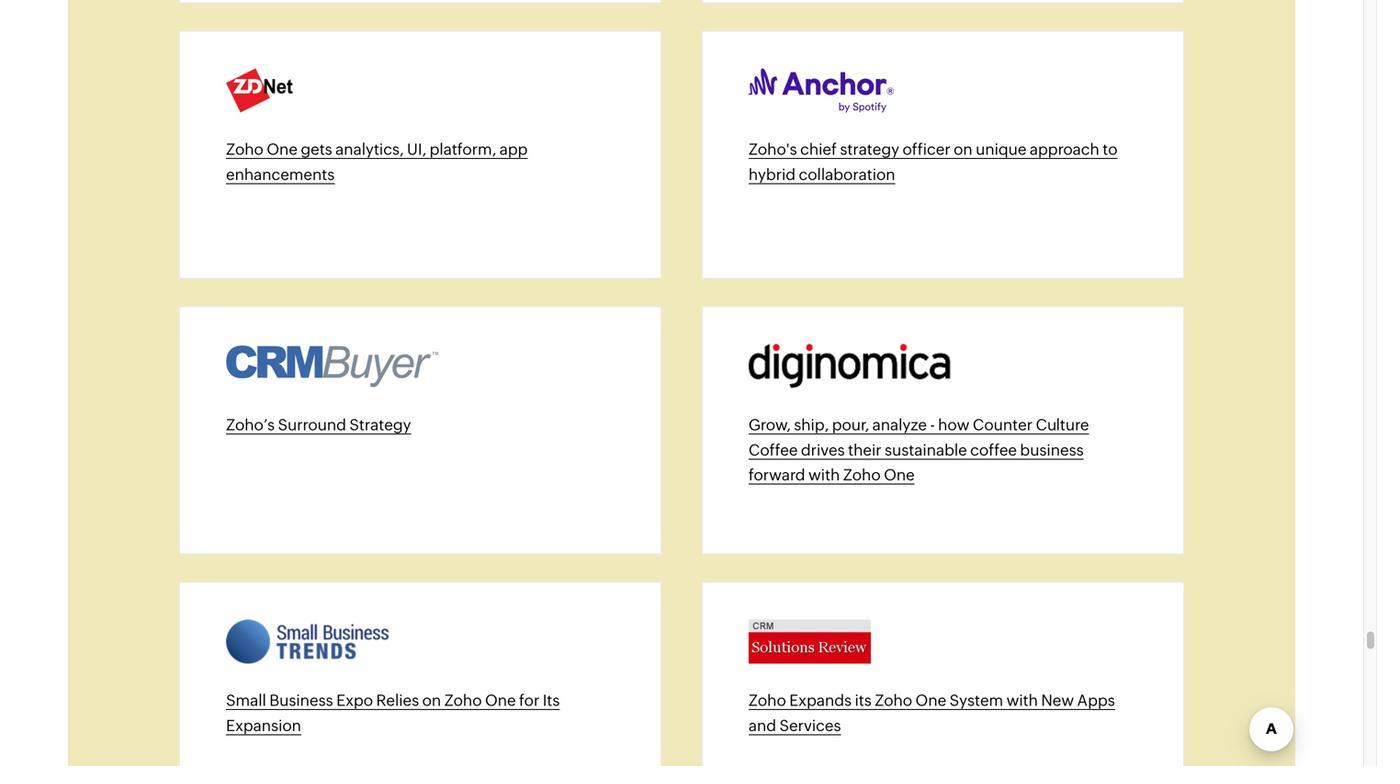 Task type: vqa. For each thing, say whether or not it's contained in the screenshot.
rates associated with 47%
no



Task type: describe. For each thing, give the bounding box(es) containing it.
analytics,
[[336, 140, 404, 158]]

on for officer
[[954, 140, 973, 158]]

zoho inside grow, ship, pour, analyze - how counter culture coffee drives their sustainable coffee business forward with zoho one
[[844, 466, 881, 484]]

platform,
[[430, 140, 497, 158]]

surround
[[278, 416, 346, 434]]

small
[[226, 692, 266, 710]]

its
[[855, 692, 872, 710]]

zoho expands its zoho one system with new apps and services link
[[749, 692, 1116, 736]]

-
[[931, 416, 935, 434]]

approach
[[1030, 140, 1100, 158]]

sustainable
[[885, 441, 968, 459]]

small business expo relies on zoho one for its expansion
[[226, 692, 560, 735]]

their
[[848, 441, 882, 459]]

ship,
[[794, 416, 829, 434]]

gets
[[301, 140, 332, 158]]

zoho inside zoho one gets analytics, ui, platform, app enhancements
[[226, 140, 264, 158]]

one inside small business expo relies on zoho one for its expansion
[[485, 692, 516, 710]]

zoho_general_pages image for expands
[[749, 620, 872, 664]]

analyze
[[873, 416, 927, 434]]

zoho inside small business expo relies on zoho one for its expansion
[[445, 692, 482, 710]]

zoho's chief strategy officer on unique approach to hybrid collaboration link
[[749, 140, 1118, 184]]

apps
[[1078, 692, 1116, 710]]

zoho one gets analytics, ui, platform, app enhancements
[[226, 140, 528, 183]]

strategy
[[840, 140, 900, 158]]

one inside zoho expands its zoho one system with new apps and services
[[916, 692, 947, 710]]

one inside zoho one gets analytics, ui, platform, app enhancements
[[267, 140, 298, 158]]

zoho's
[[226, 416, 275, 434]]

with inside zoho expands its zoho one system with new apps and services
[[1007, 692, 1039, 710]]

enhancements
[[226, 165, 335, 183]]

zoho up and
[[749, 692, 787, 710]]

zoho's
[[749, 140, 797, 158]]

strategy
[[350, 416, 411, 434]]

expands
[[790, 692, 852, 710]]

business
[[1021, 441, 1084, 459]]

coffee
[[971, 441, 1017, 459]]

drives
[[801, 441, 845, 459]]

zoho_general_pages image for one
[[226, 69, 293, 113]]

to
[[1103, 140, 1118, 158]]

counter
[[973, 416, 1033, 434]]

zoho_general_pages image for ship,
[[749, 344, 951, 388]]



Task type: locate. For each thing, give the bounding box(es) containing it.
grow, ship, pour, analyze - how counter culture coffee drives their sustainable coffee business forward with zoho one
[[749, 416, 1090, 484]]

zoho down their
[[844, 466, 881, 484]]

one inside grow, ship, pour, analyze - how counter culture coffee drives their sustainable coffee business forward with zoho one
[[884, 466, 915, 484]]

0 horizontal spatial with
[[809, 466, 840, 484]]

zoho_general_pages image for chief
[[749, 69, 894, 113]]

one down the "sustainable"
[[884, 466, 915, 484]]

grow,
[[749, 416, 791, 434]]

business
[[270, 692, 333, 710]]

zoho_general_pages image
[[226, 69, 293, 113], [749, 69, 894, 113], [226, 344, 439, 388], [749, 344, 951, 388], [226, 620, 389, 664], [749, 620, 872, 664]]

hybrid
[[749, 165, 796, 183]]

small business expo relies on zoho one for its expansion link
[[226, 692, 560, 736]]

zoho_general_pages image up "expands"
[[749, 620, 872, 664]]

grow, ship, pour, analyze - how counter culture coffee drives their sustainable coffee business forward with zoho one link
[[749, 416, 1090, 485]]

on inside small business expo relies on zoho one for its expansion
[[422, 692, 441, 710]]

on for relies
[[422, 692, 441, 710]]

for
[[519, 692, 540, 710]]

zoho
[[226, 140, 264, 158], [844, 466, 881, 484], [445, 692, 482, 710], [749, 692, 787, 710], [875, 692, 913, 710]]

its
[[543, 692, 560, 710]]

with inside grow, ship, pour, analyze - how counter culture coffee drives their sustainable coffee business forward with zoho one
[[809, 466, 840, 484]]

coffee
[[749, 441, 798, 459]]

zoho's chief strategy officer on unique approach to hybrid collaboration
[[749, 140, 1118, 183]]

zoho_general_pages image for surround
[[226, 344, 439, 388]]

zoho up enhancements
[[226, 140, 264, 158]]

how
[[939, 416, 970, 434]]

forward
[[749, 466, 806, 484]]

chief
[[801, 140, 837, 158]]

one left system
[[916, 692, 947, 710]]

zoho's surround strategy
[[226, 416, 411, 434]]

expo
[[336, 692, 373, 710]]

officer
[[903, 140, 951, 158]]

zoho's surround strategy link
[[226, 416, 411, 435]]

unique
[[976, 140, 1027, 158]]

expansion
[[226, 717, 301, 735]]

zoho_general_pages image up zoho's surround strategy
[[226, 344, 439, 388]]

system
[[950, 692, 1004, 710]]

0 horizontal spatial on
[[422, 692, 441, 710]]

collaboration
[[799, 165, 896, 183]]

zoho_general_pages image up enhancements
[[226, 69, 293, 113]]

ui,
[[407, 140, 427, 158]]

1 horizontal spatial on
[[954, 140, 973, 158]]

zoho right its
[[875, 692, 913, 710]]

zoho right relies
[[445, 692, 482, 710]]

new
[[1042, 692, 1075, 710]]

0 vertical spatial on
[[954, 140, 973, 158]]

with left new
[[1007, 692, 1039, 710]]

on inside "zoho's chief strategy officer on unique approach to hybrid collaboration"
[[954, 140, 973, 158]]

1 vertical spatial with
[[1007, 692, 1039, 710]]

zoho_general_pages image up business
[[226, 620, 389, 664]]

on
[[954, 140, 973, 158], [422, 692, 441, 710]]

zoho one gets analytics, ui, platform, app enhancements link
[[226, 140, 528, 184]]

zoho expands its zoho one system with new apps and services
[[749, 692, 1116, 735]]

culture
[[1036, 416, 1090, 434]]

1 vertical spatial on
[[422, 692, 441, 710]]

pour,
[[832, 416, 870, 434]]

with
[[809, 466, 840, 484], [1007, 692, 1039, 710]]

zoho_general_pages image up pour,
[[749, 344, 951, 388]]

0 vertical spatial with
[[809, 466, 840, 484]]

one up enhancements
[[267, 140, 298, 158]]

one left the for
[[485, 692, 516, 710]]

and
[[749, 717, 777, 735]]

relies
[[376, 692, 419, 710]]

on right relies
[[422, 692, 441, 710]]

app
[[500, 140, 528, 158]]

zoho_general_pages image up 'chief'
[[749, 69, 894, 113]]

zoho_general_pages image for business
[[226, 620, 389, 664]]

one
[[267, 140, 298, 158], [884, 466, 915, 484], [485, 692, 516, 710], [916, 692, 947, 710]]

with down drives
[[809, 466, 840, 484]]

1 horizontal spatial with
[[1007, 692, 1039, 710]]

on right the officer
[[954, 140, 973, 158]]

services
[[780, 717, 841, 735]]



